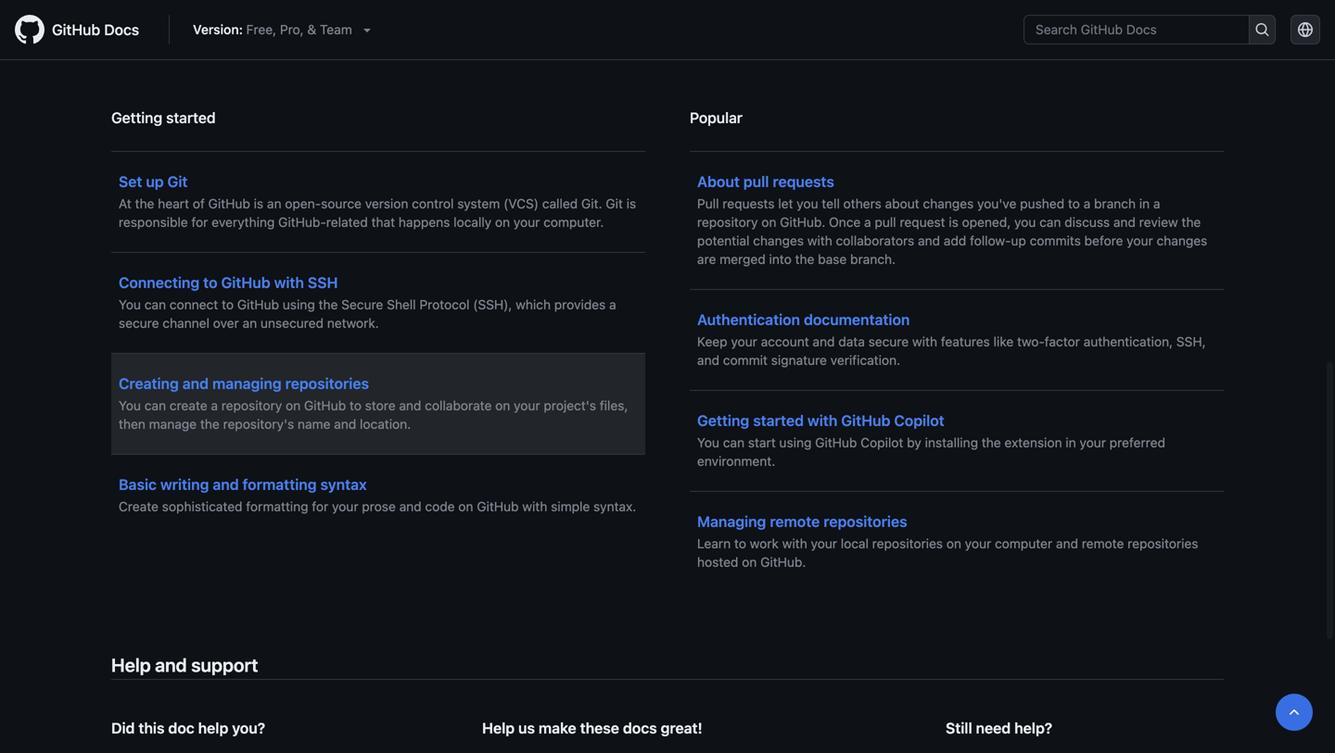Task type: vqa. For each thing, say whether or not it's contained in the screenshot.
left Help
yes



Task type: describe. For each thing, give the bounding box(es) containing it.
about pull requests pull requests let you tell others about changes you've pushed to a branch in a repository on github. once a pull request is opened, you can discuss and review the potential changes with collaborators and add follow-up commits before your changes are merged into the base branch.
[[697, 173, 1207, 267]]

repository inside about pull requests pull requests let you tell others about changes you've pushed to a branch in a repository on github. once a pull request is opened, you can discuss and review the potential changes with collaborators and add follow-up commits before your changes are merged into the base branch.
[[697, 215, 758, 230]]

you inside creating and managing repositories you can create a repository on github to store and collaborate on your project's files, then manage the repository's name and location.
[[119, 398, 141, 414]]

local
[[841, 537, 869, 552]]

you for getting
[[697, 435, 719, 451]]

and down keep
[[697, 353, 720, 368]]

your inside basic writing and formatting syntax create sophisticated formatting for your prose and code on github with simple syntax.
[[332, 499, 358, 515]]

connect
[[170, 297, 218, 313]]

account
[[761, 334, 809, 350]]

0 vertical spatial requests
[[773, 173, 834, 191]]

your left computer
[[965, 537, 991, 552]]

computer
[[995, 537, 1052, 552]]

everything
[[212, 215, 275, 230]]

features
[[941, 334, 990, 350]]

secure
[[341, 297, 383, 313]]

base
[[818, 252, 847, 267]]

happens
[[399, 215, 450, 230]]

up inside about pull requests pull requests let you tell others about changes you've pushed to a branch in a repository on github. once a pull request is opened, you can discuss and review the potential changes with collaborators and add follow-up commits before your changes are merged into the base branch.
[[1011, 233, 1026, 249]]

did
[[111, 720, 135, 738]]

up inside the set up git at the heart of github is an open-source version control system (vcs) called git. git is responsible for everything github-related that happens locally on your computer.
[[146, 173, 164, 191]]

creating
[[119, 375, 179, 393]]

still
[[946, 720, 972, 738]]

0 vertical spatial pull
[[743, 173, 769, 191]]

doc
[[168, 720, 194, 738]]

a up discuss
[[1084, 196, 1091, 212]]

1 vertical spatial requests
[[723, 196, 775, 212]]

responsible
[[119, 215, 188, 230]]

managing remote repositories learn to work with your local repositories on your computer and remote repositories hosted on github.
[[697, 513, 1198, 570]]

environment.
[[697, 454, 775, 469]]

preferred
[[1110, 435, 1165, 451]]

github inside creating and managing repositories you can create a repository on github to store and collaborate on your project's files, then manage the repository's name and location.
[[304, 398, 346, 414]]

and left support
[[155, 655, 187, 677]]

on right collaborate
[[495, 398, 510, 414]]

to up connect
[[203, 274, 217, 292]]

can inside about pull requests pull requests let you tell others about changes you've pushed to a branch in a repository on github. once a pull request is opened, you can discuss and review the potential changes with collaborators and add follow-up commits before your changes are merged into the base branch.
[[1040, 215, 1061, 230]]

branch.
[[850, 252, 896, 267]]

docs
[[623, 720, 657, 738]]

syntax
[[320, 476, 367, 494]]

1 vertical spatial you
[[1014, 215, 1036, 230]]

secure inside connecting to github with ssh you can connect to github using the secure shell protocol (ssh), which provides a secure channel over an unsecured network.
[[119, 316, 159, 331]]

branch
[[1094, 196, 1136, 212]]

free,
[[246, 22, 276, 37]]

getting for getting started
[[111, 109, 162, 127]]

need
[[976, 720, 1011, 738]]

the inside getting started with github copilot you can start using github copilot by installing the extension in your preferred environment.
[[982, 435, 1001, 451]]

authentication documentation keep your account and data secure with features like two-factor authentication, ssh, and commit signature verification.
[[697, 311, 1206, 368]]

for inside the set up git at the heart of github is an open-source version control system (vcs) called git. git is responsible for everything github-related that happens locally on your computer.
[[191, 215, 208, 230]]

github docs
[[52, 21, 139, 38]]

documentation
[[804, 311, 910, 329]]

channel
[[163, 316, 209, 331]]

0 horizontal spatial you
[[797, 196, 818, 212]]

on up name at the bottom of page
[[286, 398, 301, 414]]

version:
[[193, 22, 243, 37]]

and down branch
[[1113, 215, 1136, 230]]

repository inside creating and managing repositories you can create a repository on github to store and collaborate on your project's files, then manage the repository's name and location.
[[221, 398, 282, 414]]

two-
[[1017, 334, 1045, 350]]

keep
[[697, 334, 727, 350]]

of
[[193, 196, 205, 212]]

repositories inside creating and managing repositories you can create a repository on github to store and collaborate on your project's files, then manage the repository's name and location.
[[285, 375, 369, 393]]

heart
[[158, 196, 189, 212]]

let
[[778, 196, 793, 212]]

your inside the set up git at the heart of github is an open-source version control system (vcs) called git. git is responsible for everything github-related that happens locally on your computer.
[[514, 215, 540, 230]]

files,
[[600, 398, 628, 414]]

support
[[191, 655, 258, 677]]

at
[[119, 196, 131, 212]]

did this doc help you?
[[111, 720, 265, 738]]

with inside basic writing and formatting syntax create sophisticated formatting for your prose and code on github with simple syntax.
[[522, 499, 547, 515]]

getting for getting started with github copilot you can start using github copilot by installing the extension in your preferred environment.
[[697, 412, 749, 430]]

pushed
[[1020, 196, 1064, 212]]

discuss
[[1065, 215, 1110, 230]]

and down the request
[[918, 233, 940, 249]]

that
[[371, 215, 395, 230]]

0 vertical spatial copilot
[[894, 412, 945, 430]]

github-
[[278, 215, 326, 230]]

the right review
[[1182, 215, 1201, 230]]

to inside the "managing remote repositories learn to work with your local repositories on your computer and remote repositories hosted on github."
[[734, 537, 746, 552]]

name
[[298, 417, 331, 432]]

great!
[[661, 720, 702, 738]]

tell
[[822, 196, 840, 212]]

you for connecting
[[119, 297, 141, 313]]

a down others
[[864, 215, 871, 230]]

the inside the set up git at the heart of github is an open-source version control system (vcs) called git. git is responsible for everything github-related that happens locally on your computer.
[[135, 196, 154, 212]]

search image
[[1255, 22, 1270, 37]]

installing
[[925, 435, 978, 451]]

github. inside the "managing remote repositories learn to work with your local repositories on your computer and remote repositories hosted on github."
[[760, 555, 806, 570]]

using inside getting started with github copilot you can start using github copilot by installing the extension in your preferred environment.
[[779, 435, 812, 451]]

and left data
[[813, 334, 835, 350]]

on down work
[[742, 555, 757, 570]]

a inside connecting to github with ssh you can connect to github using the secure shell protocol (ssh), which provides a secure channel over an unsecured network.
[[609, 297, 616, 313]]

Search GitHub Docs search field
[[1025, 16, 1249, 44]]

with inside the "managing remote repositories learn to work with your local repositories on your computer and remote repositories hosted on github."
[[782, 537, 807, 552]]

collaborators
[[836, 233, 914, 249]]

authentication
[[697, 311, 800, 329]]

ssh
[[308, 274, 338, 292]]

1 horizontal spatial is
[[626, 196, 636, 212]]

writing
[[160, 476, 209, 494]]

a up review
[[1153, 196, 1160, 212]]

and inside the "managing remote repositories learn to work with your local repositories on your computer and remote repositories hosted on github."
[[1056, 537, 1078, 552]]

github inside basic writing and formatting syntax create sophisticated formatting for your prose and code on github with simple syntax.
[[477, 499, 519, 515]]

select language: current language is english image
[[1298, 22, 1313, 37]]

1 vertical spatial git
[[606, 196, 623, 212]]

help
[[198, 720, 228, 738]]

0 vertical spatial formatting
[[243, 476, 317, 494]]

review
[[1139, 215, 1178, 230]]

your inside creating and managing repositories you can create a repository on github to store and collaborate on your project's files, then manage the repository's name and location.
[[514, 398, 540, 414]]

on left computer
[[946, 537, 961, 552]]

still need help?
[[946, 720, 1052, 738]]

pro,
[[280, 22, 304, 37]]

on inside about pull requests pull requests let you tell others about changes you've pushed to a branch in a repository on github. once a pull request is opened, you can discuss and review the potential changes with collaborators and add follow-up commits before your changes are merged into the base branch.
[[761, 215, 776, 230]]

protocol
[[419, 297, 470, 313]]

sophisticated
[[162, 499, 243, 515]]

to up over
[[222, 297, 234, 313]]

started for getting started
[[166, 109, 216, 127]]

0 horizontal spatial is
[[254, 196, 263, 212]]

start
[[748, 435, 776, 451]]

in inside about pull requests pull requests let you tell others about changes you've pushed to a branch in a repository on github. once a pull request is opened, you can discuss and review the potential changes with collaborators and add follow-up commits before your changes are merged into the base branch.
[[1139, 196, 1150, 212]]

getting started with github copilot you can start using github copilot by installing the extension in your preferred environment.
[[697, 412, 1165, 469]]

data
[[838, 334, 865, 350]]

learn
[[697, 537, 731, 552]]

your left local
[[811, 537, 837, 552]]

then
[[119, 417, 145, 432]]

system
[[457, 196, 500, 212]]

potential
[[697, 233, 750, 249]]

authentication,
[[1084, 334, 1173, 350]]

basic
[[119, 476, 157, 494]]

getting started
[[111, 109, 216, 127]]



Task type: locate. For each thing, give the bounding box(es) containing it.
the down ssh
[[319, 297, 338, 313]]

about
[[885, 196, 919, 212]]

others
[[843, 196, 882, 212]]

(vcs)
[[504, 196, 539, 212]]

you down pushed
[[1014, 215, 1036, 230]]

0 horizontal spatial using
[[283, 297, 315, 313]]

with inside connecting to github with ssh you can connect to github using the secure shell protocol (ssh), which provides a secure channel over an unsecured network.
[[274, 274, 304, 292]]

computer.
[[543, 215, 604, 230]]

to up discuss
[[1068, 196, 1080, 212]]

with inside authentication documentation keep your account and data secure with features like two-factor authentication, ssh, and commit signature verification.
[[912, 334, 937, 350]]

0 horizontal spatial getting
[[111, 109, 162, 127]]

project's
[[544, 398, 596, 414]]

0 vertical spatial git
[[167, 173, 188, 191]]

1 horizontal spatial for
[[312, 499, 328, 515]]

help for help and support
[[111, 655, 151, 677]]

can inside getting started with github copilot you can start using github copilot by installing the extension in your preferred environment.
[[723, 435, 745, 451]]

manage
[[149, 417, 197, 432]]

request
[[900, 215, 945, 230]]

triangle down image
[[360, 22, 374, 37]]

can up commits
[[1040, 215, 1061, 230]]

is up add
[[949, 215, 959, 230]]

0 vertical spatial getting
[[111, 109, 162, 127]]

locally
[[454, 215, 492, 230]]

1 vertical spatial getting
[[697, 412, 749, 430]]

popular
[[690, 109, 743, 127]]

repository up potential
[[697, 215, 758, 230]]

you inside connecting to github with ssh you can connect to github using the secure shell protocol (ssh), which provides a secure channel over an unsecured network.
[[119, 297, 141, 313]]

github. inside about pull requests pull requests let you tell others about changes you've pushed to a branch in a repository on github. once a pull request is opened, you can discuss and review the potential changes with collaborators and add follow-up commits before your changes are merged into the base branch.
[[780, 215, 825, 230]]

using
[[283, 297, 315, 313], [779, 435, 812, 451]]

your inside getting started with github copilot you can start using github copilot by installing the extension in your preferred environment.
[[1080, 435, 1106, 451]]

network.
[[327, 316, 379, 331]]

us
[[518, 720, 535, 738]]

secure down connecting
[[119, 316, 159, 331]]

0 horizontal spatial changes
[[753, 233, 804, 249]]

to left store
[[350, 398, 362, 414]]

github. down let
[[780, 215, 825, 230]]

like
[[994, 334, 1014, 350]]

an left open-
[[267, 196, 281, 212]]

verification.
[[830, 353, 900, 368]]

an
[[267, 196, 281, 212], [243, 316, 257, 331]]

a right provides
[[609, 297, 616, 313]]

1 horizontal spatial getting
[[697, 412, 749, 430]]

with left features
[[912, 334, 937, 350]]

0 vertical spatial remote
[[770, 513, 820, 531]]

1 vertical spatial formatting
[[246, 499, 308, 515]]

your left preferred
[[1080, 435, 1106, 451]]

1 horizontal spatial remote
[[1082, 537, 1124, 552]]

None search field
[[1024, 15, 1276, 45]]

managing
[[697, 513, 766, 531]]

with up base
[[807, 233, 832, 249]]

0 horizontal spatial started
[[166, 109, 216, 127]]

1 horizontal spatial an
[[267, 196, 281, 212]]

started up 'of'
[[166, 109, 216, 127]]

repository
[[697, 215, 758, 230], [221, 398, 282, 414]]

help left us at the left
[[482, 720, 515, 738]]

remote
[[770, 513, 820, 531], [1082, 537, 1124, 552]]

1 vertical spatial github.
[[760, 555, 806, 570]]

creating and managing repositories you can create a repository on github to store and collaborate on your project's files, then manage the repository's name and location.
[[119, 375, 628, 432]]

0 horizontal spatial an
[[243, 316, 257, 331]]

changes
[[923, 196, 974, 212], [753, 233, 804, 249], [1157, 233, 1207, 249]]

0 vertical spatial in
[[1139, 196, 1150, 212]]

help
[[111, 655, 151, 677], [482, 720, 515, 738]]

work
[[750, 537, 779, 552]]

is right git.
[[626, 196, 636, 212]]

for down syntax
[[312, 499, 328, 515]]

1 horizontal spatial using
[[779, 435, 812, 451]]

0 horizontal spatial git
[[167, 173, 188, 191]]

and left code
[[399, 499, 422, 515]]

with left ssh
[[274, 274, 304, 292]]

1 horizontal spatial up
[[1011, 233, 1026, 249]]

started up the start
[[753, 412, 804, 430]]

you inside getting started with github copilot you can start using github copilot by installing the extension in your preferred environment.
[[697, 435, 719, 451]]

help?
[[1014, 720, 1052, 738]]

1 vertical spatial repository
[[221, 398, 282, 414]]

1 vertical spatial for
[[312, 499, 328, 515]]

create
[[119, 499, 158, 515]]

help us make these docs great!
[[482, 720, 702, 738]]

github. down work
[[760, 555, 806, 570]]

remote up work
[[770, 513, 820, 531]]

started for getting started with github copilot you can start using github copilot by installing the extension in your preferred environment.
[[753, 412, 804, 430]]

prose
[[362, 499, 396, 515]]

can inside creating and managing repositories you can create a repository on github to store and collaborate on your project's files, then manage the repository's name and location.
[[144, 398, 166, 414]]

1 vertical spatial pull
[[875, 215, 896, 230]]

into
[[769, 252, 792, 267]]

0 horizontal spatial in
[[1066, 435, 1076, 451]]

0 vertical spatial using
[[283, 297, 315, 313]]

1 vertical spatial you
[[119, 398, 141, 414]]

you up "then"
[[119, 398, 141, 414]]

0 horizontal spatial pull
[[743, 173, 769, 191]]

the right the installing
[[982, 435, 1001, 451]]

pull up the collaborators
[[875, 215, 896, 230]]

and up 'sophisticated'
[[213, 476, 239, 494]]

about
[[697, 173, 740, 191]]

basic writing and formatting syntax create sophisticated formatting for your prose and code on github with simple syntax.
[[119, 476, 636, 515]]

to
[[1068, 196, 1080, 212], [203, 274, 217, 292], [222, 297, 234, 313], [350, 398, 362, 414], [734, 537, 746, 552]]

1 vertical spatial in
[[1066, 435, 1076, 451]]

0 vertical spatial help
[[111, 655, 151, 677]]

is inside about pull requests pull requests let you tell others about changes you've pushed to a branch in a repository on github. once a pull request is opened, you can discuss and review the potential changes with collaborators and add follow-up commits before your changes are merged into the base branch.
[[949, 215, 959, 230]]

for inside basic writing and formatting syntax create sophisticated formatting for your prose and code on github with simple syntax.
[[312, 499, 328, 515]]

with left simple
[[522, 499, 547, 515]]

on up into
[[761, 215, 776, 230]]

2 horizontal spatial changes
[[1157, 233, 1207, 249]]

you
[[797, 196, 818, 212], [1014, 215, 1036, 230]]

in inside getting started with github copilot you can start using github copilot by installing the extension in your preferred environment.
[[1066, 435, 1076, 451]]

your down syntax
[[332, 499, 358, 515]]

team
[[320, 22, 352, 37]]

2 vertical spatial you
[[697, 435, 719, 451]]

follow-
[[970, 233, 1011, 249]]

1 horizontal spatial changes
[[923, 196, 974, 212]]

make
[[539, 720, 576, 738]]

you down connecting
[[119, 297, 141, 313]]

2 horizontal spatial is
[[949, 215, 959, 230]]

you've
[[977, 196, 1016, 212]]

your
[[514, 215, 540, 230], [1127, 233, 1153, 249], [731, 334, 757, 350], [514, 398, 540, 414], [1080, 435, 1106, 451], [332, 499, 358, 515], [811, 537, 837, 552], [965, 537, 991, 552]]

can down creating
[[144, 398, 166, 414]]

0 vertical spatial for
[[191, 215, 208, 230]]

1 horizontal spatial you
[[1014, 215, 1036, 230]]

can inside connecting to github with ssh you can connect to github using the secure shell protocol (ssh), which provides a secure channel over an unsecured network.
[[144, 297, 166, 313]]

0 vertical spatial you
[[797, 196, 818, 212]]

1 vertical spatial remote
[[1082, 537, 1124, 552]]

help for help us make these docs great!
[[482, 720, 515, 738]]

using inside connecting to github with ssh you can connect to github using the secure shell protocol (ssh), which provides a secure channel over an unsecured network.
[[283, 297, 315, 313]]

to down managing at the right bottom of page
[[734, 537, 746, 552]]

0 horizontal spatial secure
[[119, 316, 159, 331]]

on down '(vcs)'
[[495, 215, 510, 230]]

your down review
[[1127, 233, 1153, 249]]

formatting left syntax
[[243, 476, 317, 494]]

tooltip
[[1276, 694, 1313, 732]]

1 horizontal spatial secure
[[868, 334, 909, 350]]

location.
[[360, 417, 411, 432]]

you up "environment."
[[697, 435, 719, 451]]

and right name at the bottom of page
[[334, 417, 356, 432]]

1 vertical spatial up
[[1011, 233, 1026, 249]]

1 horizontal spatial git
[[606, 196, 623, 212]]

merged
[[720, 252, 766, 267]]

pull
[[697, 196, 719, 212]]

to inside creating and managing repositories you can create a repository on github to store and collaborate on your project's files, then manage the repository's name and location.
[[350, 398, 362, 414]]

your left the project's
[[514, 398, 540, 414]]

help up the did
[[111, 655, 151, 677]]

0 vertical spatial github.
[[780, 215, 825, 230]]

unsecured
[[260, 316, 324, 331]]

a right create
[[211, 398, 218, 414]]

0 horizontal spatial repository
[[221, 398, 282, 414]]

up
[[146, 173, 164, 191], [1011, 233, 1026, 249]]

your inside about pull requests pull requests let you tell others about changes you've pushed to a branch in a repository on github. once a pull request is opened, you can discuss and review the potential changes with collaborators and add follow-up commits before your changes are merged into the base branch.
[[1127, 233, 1153, 249]]

code
[[425, 499, 455, 515]]

formatting right 'sophisticated'
[[246, 499, 308, 515]]

getting up set
[[111, 109, 162, 127]]

up left commits
[[1011, 233, 1026, 249]]

you?
[[232, 720, 265, 738]]

with down signature
[[808, 412, 838, 430]]

hosted
[[697, 555, 738, 570]]

on right code
[[458, 499, 473, 515]]

0 horizontal spatial up
[[146, 173, 164, 191]]

0 vertical spatial up
[[146, 173, 164, 191]]

help and support
[[111, 655, 258, 677]]

1 vertical spatial started
[[753, 412, 804, 430]]

0 horizontal spatial help
[[111, 655, 151, 677]]

git up heart
[[167, 173, 188, 191]]

&
[[307, 22, 316, 37]]

commits
[[1030, 233, 1081, 249]]

before
[[1084, 233, 1123, 249]]

changes up into
[[753, 233, 804, 249]]

requests up let
[[773, 173, 834, 191]]

store
[[365, 398, 396, 414]]

pull right the about
[[743, 173, 769, 191]]

remote right computer
[[1082, 537, 1124, 552]]

on
[[495, 215, 510, 230], [761, 215, 776, 230], [286, 398, 301, 414], [495, 398, 510, 414], [458, 499, 473, 515], [946, 537, 961, 552], [742, 555, 757, 570]]

source
[[321, 196, 362, 212]]

1 vertical spatial help
[[482, 720, 515, 738]]

the down create
[[200, 417, 220, 432]]

the inside creating and managing repositories you can create a repository on github to store and collaborate on your project's files, then manage the repository's name and location.
[[200, 417, 220, 432]]

using up unsecured
[[283, 297, 315, 313]]

you right let
[[797, 196, 818, 212]]

git right git.
[[606, 196, 623, 212]]

1 vertical spatial copilot
[[861, 435, 903, 451]]

extension
[[1005, 435, 1062, 451]]

factor
[[1045, 334, 1080, 350]]

getting inside getting started with github copilot you can start using github copilot by installing the extension in your preferred environment.
[[697, 412, 749, 430]]

can up "environment."
[[723, 435, 745, 451]]

open-
[[285, 196, 321, 212]]

collaborate
[[425, 398, 492, 414]]

github inside the set up git at the heart of github is an open-source version control system (vcs) called git. git is responsible for everything github-related that happens locally on your computer.
[[208, 196, 250, 212]]

to inside about pull requests pull requests let you tell others about changes you've pushed to a branch in a repository on github. once a pull request is opened, you can discuss and review the potential changes with collaborators and add follow-up commits before your changes are merged into the base branch.
[[1068, 196, 1080, 212]]

in right extension
[[1066, 435, 1076, 451]]

0 horizontal spatial for
[[191, 215, 208, 230]]

a inside creating and managing repositories you can create a repository on github to store and collaborate on your project's files, then manage the repository's name and location.
[[211, 398, 218, 414]]

an inside connecting to github with ssh you can connect to github using the secure shell protocol (ssh), which provides a secure channel over an unsecured network.
[[243, 316, 257, 331]]

0 vertical spatial you
[[119, 297, 141, 313]]

1 horizontal spatial started
[[753, 412, 804, 430]]

1 horizontal spatial in
[[1139, 196, 1150, 212]]

add
[[944, 233, 966, 249]]

an inside the set up git at the heart of github is an open-source version control system (vcs) called git. git is responsible for everything github-related that happens locally on your computer.
[[267, 196, 281, 212]]

up right set
[[146, 173, 164, 191]]

secure inside authentication documentation keep your account and data secure with features like two-factor authentication, ssh, and commit signature verification.
[[868, 334, 909, 350]]

copilot left by
[[861, 435, 903, 451]]

on inside basic writing and formatting syntax create sophisticated formatting for your prose and code on github with simple syntax.
[[458, 499, 473, 515]]

set
[[119, 173, 142, 191]]

scroll to top image
[[1287, 706, 1302, 720]]

in up review
[[1139, 196, 1150, 212]]

0 vertical spatial repository
[[697, 215, 758, 230]]

getting up "environment."
[[697, 412, 749, 430]]

1 horizontal spatial help
[[482, 720, 515, 738]]

with inside getting started with github copilot you can start using github copilot by installing the extension in your preferred environment.
[[808, 412, 838, 430]]

1 vertical spatial secure
[[868, 334, 909, 350]]

commit
[[723, 353, 768, 368]]

repository up the repository's
[[221, 398, 282, 414]]

requests left let
[[723, 196, 775, 212]]

1 horizontal spatial pull
[[875, 215, 896, 230]]

with inside about pull requests pull requests let you tell others about changes you've pushed to a branch in a repository on github. once a pull request is opened, you can discuss and review the potential changes with collaborators and add follow-up commits before your changes are merged into the base branch.
[[807, 233, 832, 249]]

for down 'of'
[[191, 215, 208, 230]]

your down '(vcs)'
[[514, 215, 540, 230]]

by
[[907, 435, 921, 451]]

over
[[213, 316, 239, 331]]

on inside the set up git at the heart of github is an open-source version control system (vcs) called git. git is responsible for everything github-related that happens locally on your computer.
[[495, 215, 510, 230]]

and up create
[[182, 375, 209, 393]]

1 vertical spatial an
[[243, 316, 257, 331]]

0 vertical spatial an
[[267, 196, 281, 212]]

secure up verification.
[[868, 334, 909, 350]]

with right work
[[782, 537, 807, 552]]

your inside authentication documentation keep your account and data secure with features like two-factor authentication, ssh, and commit signature verification.
[[731, 334, 757, 350]]

1 vertical spatial using
[[779, 435, 812, 451]]

are
[[697, 252, 716, 267]]

an right over
[[243, 316, 257, 331]]

simple
[[551, 499, 590, 515]]

ssh,
[[1176, 334, 1206, 350]]

shell
[[387, 297, 416, 313]]

version: free, pro, & team
[[193, 22, 352, 37]]

and right computer
[[1056, 537, 1078, 552]]

signature
[[771, 353, 827, 368]]

called
[[542, 196, 578, 212]]

0 vertical spatial started
[[166, 109, 216, 127]]

can down connecting
[[144, 297, 166, 313]]

using right the start
[[779, 435, 812, 451]]

your up commit
[[731, 334, 757, 350]]

the inside connecting to github with ssh you can connect to github using the secure shell protocol (ssh), which provides a secure channel over an unsecured network.
[[319, 297, 338, 313]]

once
[[829, 215, 861, 230]]

0 vertical spatial secure
[[119, 316, 159, 331]]

git.
[[581, 196, 602, 212]]

version
[[365, 196, 408, 212]]

managing
[[212, 375, 282, 393]]

is
[[254, 196, 263, 212], [626, 196, 636, 212], [949, 215, 959, 230]]

is up everything
[[254, 196, 263, 212]]

the right at
[[135, 196, 154, 212]]

changes down review
[[1157, 233, 1207, 249]]

the right into
[[795, 252, 814, 267]]

1 horizontal spatial repository
[[697, 215, 758, 230]]

can
[[1040, 215, 1061, 230], [144, 297, 166, 313], [144, 398, 166, 414], [723, 435, 745, 451]]

create
[[170, 398, 207, 414]]

0 horizontal spatial remote
[[770, 513, 820, 531]]

changes up the request
[[923, 196, 974, 212]]

this
[[139, 720, 165, 738]]

copilot up by
[[894, 412, 945, 430]]

(ssh),
[[473, 297, 512, 313]]

and right store
[[399, 398, 421, 414]]

started inside getting started with github copilot you can start using github copilot by installing the extension in your preferred environment.
[[753, 412, 804, 430]]



